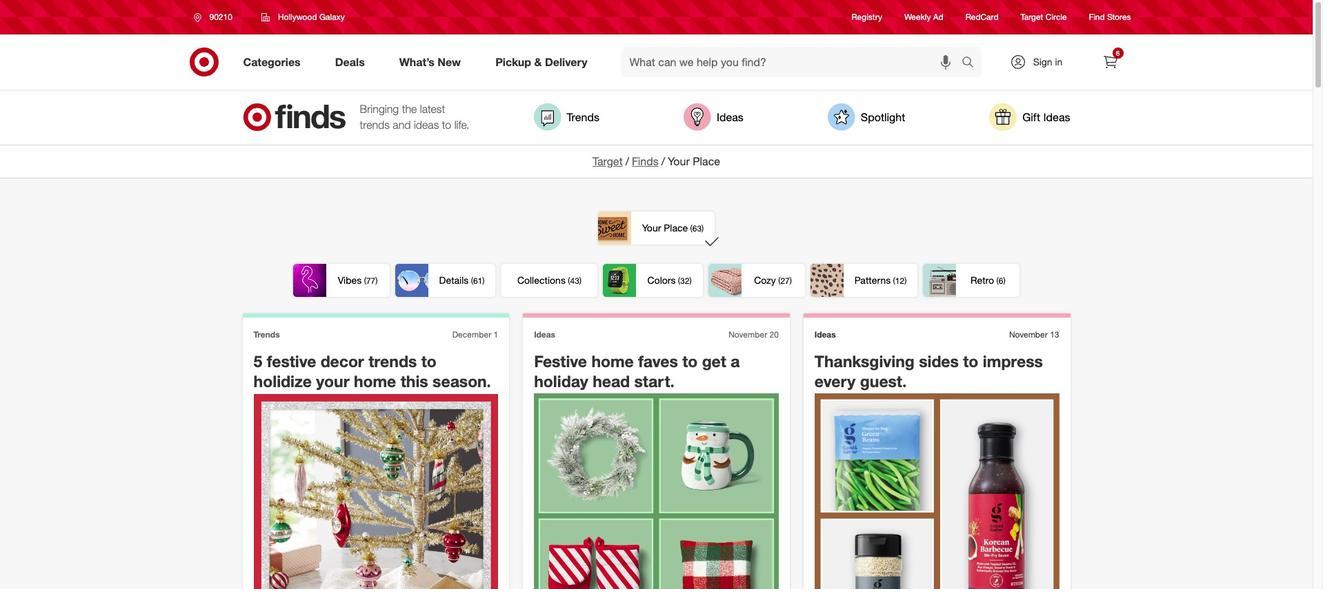 Task type: vqa. For each thing, say whether or not it's contained in the screenshot.


Task type: describe. For each thing, give the bounding box(es) containing it.
weekly
[[904, 12, 931, 22]]

details
[[439, 274, 469, 286]]

sides
[[919, 352, 959, 371]]

finds link
[[632, 155, 659, 168]]

bringing the latest trends and ideas to life.
[[360, 102, 469, 132]]

faves
[[638, 352, 678, 371]]

get
[[702, 352, 726, 371]]

categories
[[243, 55, 301, 69]]

trends for and
[[360, 118, 390, 132]]

december 1
[[452, 330, 498, 340]]

32
[[680, 276, 689, 286]]

target finds image
[[242, 103, 346, 131]]

) for colors
[[689, 276, 692, 286]]

0 vertical spatial trends
[[567, 110, 599, 124]]

impress
[[983, 352, 1043, 371]]

season.
[[433, 372, 491, 391]]

6 link
[[1095, 47, 1125, 77]]

deals link
[[323, 47, 382, 77]]

redcard
[[966, 12, 999, 22]]

festive
[[267, 352, 316, 371]]

bringing
[[360, 102, 399, 116]]

( for cozy
[[778, 276, 780, 286]]

november 13
[[1009, 330, 1059, 340]]

) for collections
[[579, 276, 582, 286]]

pickup & delivery link
[[484, 47, 605, 77]]

63
[[692, 223, 702, 234]]

What can we help you find? suggestions appear below search field
[[621, 47, 965, 77]]

43
[[570, 276, 579, 286]]

( for vibes
[[364, 276, 366, 286]]

sign
[[1033, 56, 1052, 68]]

guest.
[[860, 372, 907, 391]]

hollywood galaxy
[[278, 12, 345, 22]]

your place ( 63 )
[[642, 222, 704, 234]]

thanksgiving sides to impress every guest.
[[815, 352, 1043, 391]]

trends link
[[534, 103, 599, 131]]

thanksgiving
[[815, 352, 915, 371]]

27
[[780, 276, 790, 286]]

( for colors
[[678, 276, 680, 286]]

colors ( 32 )
[[647, 274, 692, 286]]

weekly ad
[[904, 12, 943, 22]]

cozy ( 27 )
[[754, 274, 792, 286]]

target circle
[[1021, 12, 1067, 22]]

hollywood galaxy button
[[252, 5, 354, 30]]

1
[[494, 330, 498, 340]]

delivery
[[545, 55, 587, 69]]

home inside 'festive home faves to get a holiday head start.'
[[591, 352, 634, 371]]

vibes ( 77 )
[[338, 274, 378, 286]]

what's new
[[399, 55, 461, 69]]

to inside bringing the latest trends and ideas to life.
[[442, 118, 451, 132]]

holiday
[[534, 372, 588, 391]]

holidize
[[254, 372, 312, 391]]

13
[[1050, 330, 1059, 340]]

start.
[[634, 372, 675, 391]]

spotlight link
[[828, 103, 905, 131]]

new
[[438, 55, 461, 69]]

search
[[955, 56, 988, 70]]

festive home faves to get a holiday head start. image
[[534, 394, 779, 590]]

in
[[1055, 56, 1063, 68]]

retro
[[971, 274, 994, 286]]

patterns ( 12 )
[[854, 274, 907, 286]]

target for target / finds / your place
[[593, 155, 623, 168]]

find stores link
[[1089, 11, 1131, 23]]

latest
[[420, 102, 445, 116]]

sign in
[[1033, 56, 1063, 68]]

your
[[316, 372, 349, 391]]

5
[[254, 352, 262, 371]]

gift
[[1022, 110, 1040, 124]]

ideas link
[[684, 103, 744, 131]]

what's
[[399, 55, 435, 69]]

target / finds / your place
[[593, 155, 720, 168]]

registry
[[852, 12, 882, 22]]

hollywood
[[278, 12, 317, 22]]

77
[[366, 276, 375, 286]]

head
[[593, 372, 630, 391]]

deals
[[335, 55, 365, 69]]

november for festive home faves to get a holiday head start.
[[729, 330, 767, 340]]

12
[[895, 276, 904, 286]]

5 festive decor trends to holidize your home this season.
[[254, 352, 491, 391]]

( inside your place ( 63 )
[[690, 223, 692, 234]]

what's new link
[[388, 47, 478, 77]]

november for thanksgiving sides to impress every guest.
[[1009, 330, 1048, 340]]

retro ( 6 )
[[971, 274, 1006, 286]]

patterns
[[854, 274, 891, 286]]

cozy
[[754, 274, 776, 286]]



Task type: locate. For each thing, give the bounding box(es) containing it.
home inside the 5 festive decor trends to holidize your home this season.
[[354, 372, 396, 391]]

your right finds link at top
[[668, 155, 690, 168]]

) for retro
[[1003, 276, 1006, 286]]

ideas
[[414, 118, 439, 132]]

( inside colors ( 32 )
[[678, 276, 680, 286]]

target circle link
[[1021, 11, 1067, 23]]

trends up this
[[368, 352, 417, 371]]

) inside patterns ( 12 )
[[904, 276, 907, 286]]

to
[[442, 118, 451, 132], [421, 352, 436, 371], [682, 352, 698, 371], [963, 352, 978, 371]]

0 vertical spatial 6
[[1116, 49, 1120, 57]]

0 horizontal spatial target
[[593, 155, 623, 168]]

ad
[[933, 12, 943, 22]]

6
[[1116, 49, 1120, 57], [999, 276, 1003, 286]]

stores
[[1107, 12, 1131, 22]]

6 inside retro ( 6 )
[[999, 276, 1003, 286]]

) inside colors ( 32 )
[[689, 276, 692, 286]]

your left 63
[[642, 222, 661, 234]]

) inside your place ( 63 )
[[702, 223, 704, 234]]

categories link
[[231, 47, 318, 77]]

(
[[690, 223, 692, 234], [364, 276, 366, 286], [471, 276, 473, 286], [568, 276, 570, 286], [678, 276, 680, 286], [778, 276, 780, 286], [893, 276, 895, 286], [996, 276, 999, 286]]

thanksgiving sides to impress every guest. image
[[815, 394, 1059, 590]]

( right cozy on the right top of the page
[[778, 276, 780, 286]]

0 horizontal spatial /
[[625, 155, 629, 168]]

1 november from the left
[[729, 330, 767, 340]]

pickup & delivery
[[495, 55, 587, 69]]

1 vertical spatial trends
[[368, 352, 417, 371]]

( right collections
[[568, 276, 570, 286]]

to inside the 5 festive decor trends to holidize your home this season.
[[421, 352, 436, 371]]

festive home faves to get a holiday head start.
[[534, 352, 740, 391]]

to left life.
[[442, 118, 451, 132]]

target
[[1021, 12, 1043, 22], [593, 155, 623, 168]]

( for patterns
[[893, 276, 895, 286]]

( inside cozy ( 27 )
[[778, 276, 780, 286]]

your
[[668, 155, 690, 168], [642, 222, 661, 234]]

target inside target circle link
[[1021, 12, 1043, 22]]

1 vertical spatial target
[[593, 155, 623, 168]]

trends
[[567, 110, 599, 124], [254, 330, 280, 340]]

)
[[702, 223, 704, 234], [375, 276, 378, 286], [482, 276, 485, 286], [579, 276, 582, 286], [689, 276, 692, 286], [790, 276, 792, 286], [904, 276, 907, 286], [1003, 276, 1006, 286]]

ideas inside 'link'
[[1043, 110, 1070, 124]]

trends down 'bringing'
[[360, 118, 390, 132]]

( inside retro ( 6 )
[[996, 276, 999, 286]]

1 vertical spatial 6
[[999, 276, 1003, 286]]

0 vertical spatial target
[[1021, 12, 1043, 22]]

home up head
[[591, 352, 634, 371]]

november 20
[[729, 330, 779, 340]]

1 horizontal spatial your
[[668, 155, 690, 168]]

) for patterns
[[904, 276, 907, 286]]

1 vertical spatial place
[[664, 222, 688, 234]]

place down ideas link
[[693, 155, 720, 168]]

place left 63
[[664, 222, 688, 234]]

1 horizontal spatial /
[[661, 155, 665, 168]]

colors
[[647, 274, 676, 286]]

trends inside bringing the latest trends and ideas to life.
[[360, 118, 390, 132]]

trends up 5
[[254, 330, 280, 340]]

december
[[452, 330, 491, 340]]

) for cozy
[[790, 276, 792, 286]]

trends for to
[[368, 352, 417, 371]]

home down the decor
[[354, 372, 396, 391]]

) for details
[[482, 276, 485, 286]]

( for retro
[[996, 276, 999, 286]]

redcard link
[[966, 11, 999, 23]]

search button
[[955, 47, 988, 80]]

find stores
[[1089, 12, 1131, 22]]

1 horizontal spatial home
[[591, 352, 634, 371]]

0 horizontal spatial place
[[664, 222, 688, 234]]

galaxy
[[319, 12, 345, 22]]

0 horizontal spatial home
[[354, 372, 396, 391]]

find
[[1089, 12, 1105, 22]]

to right sides
[[963, 352, 978, 371]]

/ right "finds"
[[661, 155, 665, 168]]

target link
[[593, 155, 623, 168]]

90210 button
[[185, 5, 247, 30]]

1 vertical spatial trends
[[254, 330, 280, 340]]

90210
[[209, 12, 232, 22]]

pickup
[[495, 55, 531, 69]]

to left get
[[682, 352, 698, 371]]

2 november from the left
[[1009, 330, 1048, 340]]

( inside details ( 61 )
[[471, 276, 473, 286]]

gift ideas link
[[989, 103, 1070, 131]]

0 vertical spatial your
[[668, 155, 690, 168]]

november left "20"
[[729, 330, 767, 340]]

/ left "finds"
[[625, 155, 629, 168]]

finds
[[632, 155, 659, 168]]

to inside thanksgiving sides to impress every guest.
[[963, 352, 978, 371]]

1 horizontal spatial place
[[693, 155, 720, 168]]

) inside collections ( 43 )
[[579, 276, 582, 286]]

november left 13
[[1009, 330, 1048, 340]]

0 vertical spatial place
[[693, 155, 720, 168]]

( up colors ( 32 ) at the top of page
[[690, 223, 692, 234]]

and
[[393, 118, 411, 132]]

1 vertical spatial home
[[354, 372, 396, 391]]

sign in link
[[998, 47, 1084, 77]]

collections ( 43 )
[[517, 274, 582, 286]]

&
[[534, 55, 542, 69]]

/
[[625, 155, 629, 168], [661, 155, 665, 168]]

( inside vibes ( 77 )
[[364, 276, 366, 286]]

( right retro
[[996, 276, 999, 286]]

target for target circle
[[1021, 12, 1043, 22]]

) inside cozy ( 27 )
[[790, 276, 792, 286]]

festive
[[534, 352, 587, 371]]

weekly ad link
[[904, 11, 943, 23]]

0 horizontal spatial 6
[[999, 276, 1003, 286]]

to up this
[[421, 352, 436, 371]]

home
[[591, 352, 634, 371], [354, 372, 396, 391]]

life.
[[454, 118, 469, 132]]

( right colors
[[678, 276, 680, 286]]

spotlight
[[861, 110, 905, 124]]

trends inside the 5 festive decor trends to holidize your home this season.
[[368, 352, 417, 371]]

1 horizontal spatial target
[[1021, 12, 1043, 22]]

6 down stores
[[1116, 49, 1120, 57]]

to inside 'festive home faves to get a holiday head start.'
[[682, 352, 698, 371]]

) inside details ( 61 )
[[482, 276, 485, 286]]

decor
[[321, 352, 364, 371]]

trends up target link
[[567, 110, 599, 124]]

target left "finds"
[[593, 155, 623, 168]]

( inside patterns ( 12 )
[[893, 276, 895, 286]]

) inside vibes ( 77 )
[[375, 276, 378, 286]]

0 horizontal spatial trends
[[254, 330, 280, 340]]

( for details
[[471, 276, 473, 286]]

0 horizontal spatial november
[[729, 330, 767, 340]]

1 / from the left
[[625, 155, 629, 168]]

) for vibes
[[375, 276, 378, 286]]

gift ideas
[[1022, 110, 1070, 124]]

61
[[473, 276, 482, 286]]

collections
[[517, 274, 566, 286]]

1 horizontal spatial 6
[[1116, 49, 1120, 57]]

every
[[815, 372, 856, 391]]

target left circle
[[1021, 12, 1043, 22]]

1 vertical spatial your
[[642, 222, 661, 234]]

ideas
[[717, 110, 744, 124], [1043, 110, 1070, 124], [534, 330, 555, 340], [815, 330, 836, 340]]

20
[[769, 330, 779, 340]]

1 horizontal spatial trends
[[567, 110, 599, 124]]

( right vibes
[[364, 276, 366, 286]]

2 / from the left
[[661, 155, 665, 168]]

6 right retro
[[999, 276, 1003, 286]]

1 horizontal spatial november
[[1009, 330, 1048, 340]]

( right patterns
[[893, 276, 895, 286]]

vibes
[[338, 274, 362, 286]]

0 horizontal spatial your
[[642, 222, 661, 234]]

) inside retro ( 6 )
[[1003, 276, 1006, 286]]

this
[[401, 372, 428, 391]]

( right details
[[471, 276, 473, 286]]

( inside collections ( 43 )
[[568, 276, 570, 286]]

5 festive decor trends to holidize your home this season. image
[[254, 394, 498, 590]]

( for collections
[[568, 276, 570, 286]]

november
[[729, 330, 767, 340], [1009, 330, 1048, 340]]

details ( 61 )
[[439, 274, 485, 286]]

0 vertical spatial home
[[591, 352, 634, 371]]

0 vertical spatial trends
[[360, 118, 390, 132]]

place
[[693, 155, 720, 168], [664, 222, 688, 234]]

the
[[402, 102, 417, 116]]



